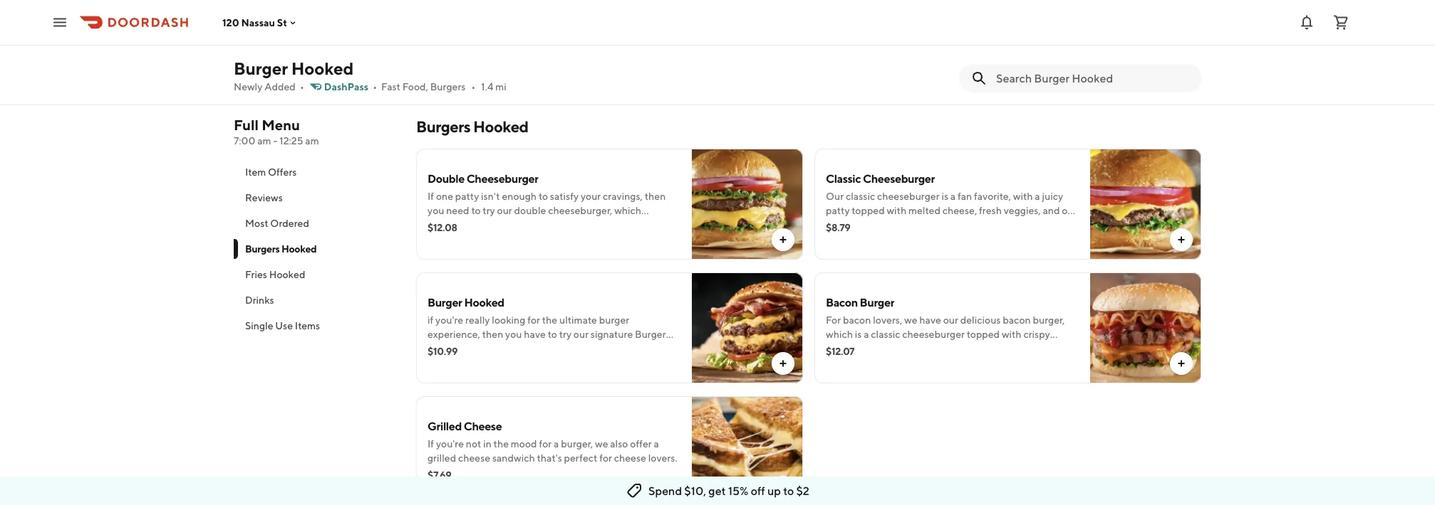 Task type: describe. For each thing, give the bounding box(es) containing it.
cheeseburger,
[[548, 205, 612, 217]]

$10,
[[684, 485, 706, 498]]

bacon burger for bacon lovers, we have our delicious bacon burger, which is a classic cheeseburger topped with crispy bacon strips.
[[826, 296, 1065, 355]]

2 vertical spatial burgers
[[245, 243, 280, 255]]

melted inside classic french fries topped with melted cheddar cheese, for a simple and satisfying side.
[[562, 27, 594, 38]]

in
[[483, 439, 492, 450]]

and inside classic cheeseburger our classic cheeseburger is a fan favorite, with a juicy patty topped with melted cheese, fresh veggies, and our secret sauce.
[[1043, 205, 1060, 217]]

0 vertical spatial burgers
[[430, 81, 466, 93]]

our inside double cheeseburger if one patty isn't enough to satisfy your cravings, then you need to try our double cheeseburger, which features two patties stacked high with cheese, fresh veggies and sauce.
[[497, 205, 512, 217]]

classic inside bacon burger for bacon lovers, we have our delicious bacon burger, which is a classic cheeseburger topped with crispy bacon strips.
[[871, 329, 900, 341]]

add item to cart image for double
[[777, 234, 789, 246]]

dashpass
[[324, 81, 368, 93]]

$12.07
[[826, 346, 854, 358]]

offer
[[630, 439, 652, 450]]

7:00
[[234, 135, 255, 147]]

you're
[[436, 439, 464, 450]]

patties
[[486, 219, 517, 231]]

offers
[[268, 166, 297, 178]]

bacon
[[826, 296, 858, 310]]

nassau
[[241, 17, 275, 28]]

double cheeseburger image
[[692, 149, 803, 260]]

lovers.
[[648, 453, 677, 465]]

cheese, inside classic cheeseburger our classic cheeseburger is a fan favorite, with a juicy patty topped with melted cheese, fresh veggies, and our secret sauce.
[[942, 205, 977, 217]]

use
[[275, 320, 293, 332]]

fresh inside double cheeseburger if one patty isn't enough to satisfy your cravings, then you need to try our double cheeseburger, which features two patties stacked high with cheese, fresh veggies and sauce.
[[637, 219, 660, 231]]

cheeseburger for classic cheeseburger
[[863, 172, 935, 186]]

have
[[919, 315, 941, 326]]

simple
[[438, 41, 468, 53]]

veggies
[[428, 233, 462, 245]]

-
[[273, 135, 277, 147]]

item offers button
[[234, 160, 399, 185]]

for
[[826, 315, 841, 326]]

1 am from the left
[[257, 135, 271, 147]]

cheeseburger inside classic cheeseburger our classic cheeseburger is a fan favorite, with a juicy patty topped with melted cheese, fresh veggies, and our secret sauce.
[[877, 191, 940, 202]]

grilled
[[428, 420, 462, 434]]

bacon burger image
[[1090, 273, 1201, 384]]

cheese, inside double cheeseburger if one patty isn't enough to satisfy your cravings, then you need to try our double cheeseburger, which features two patties stacked high with cheese, fresh veggies and sauce.
[[600, 219, 635, 231]]

stacked
[[519, 219, 555, 231]]

ordered
[[270, 218, 309, 229]]

newly added •
[[234, 81, 304, 93]]

fries hooked
[[245, 269, 305, 281]]

st
[[277, 17, 287, 28]]

juicy
[[1042, 191, 1063, 202]]

1 horizontal spatial burgers hooked
[[416, 118, 528, 136]]

classic inside classic cheeseburger our classic cheeseburger is a fan favorite, with a juicy patty topped with melted cheese, fresh veggies, and our secret sauce.
[[846, 191, 875, 202]]

satisfy
[[550, 191, 579, 202]]

0 horizontal spatial to
[[471, 205, 481, 217]]

single use items button
[[234, 314, 399, 339]]

topped inside classic french fries topped with melted cheddar cheese, for a simple and satisfying side.
[[505, 27, 538, 38]]

our inside bacon burger for bacon lovers, we have our delicious bacon burger, which is a classic cheeseburger topped with crispy bacon strips.
[[943, 315, 958, 326]]

and inside double cheeseburger if one patty isn't enough to satisfy your cravings, then you need to try our double cheeseburger, which features two patties stacked high with cheese, fresh veggies and sauce.
[[464, 233, 481, 245]]

1 horizontal spatial burger hooked
[[428, 296, 504, 310]]

isn't
[[481, 191, 500, 202]]

sandwich
[[492, 453, 535, 465]]

classic for french
[[416, 27, 448, 38]]

120
[[222, 17, 239, 28]]

that's
[[537, 453, 562, 465]]

for for french
[[416, 41, 429, 53]]

drinks button
[[234, 288, 399, 314]]

a inside bacon burger for bacon lovers, we have our delicious bacon burger, which is a classic cheeseburger topped with crispy bacon strips.
[[864, 329, 869, 341]]

added
[[264, 81, 296, 93]]

cheese
[[464, 420, 502, 434]]

fries
[[484, 27, 503, 38]]

2 horizontal spatial for
[[599, 453, 612, 465]]

favorite,
[[974, 191, 1011, 202]]

high
[[557, 219, 577, 231]]

fast
[[381, 81, 400, 93]]

add item to cart image for classic
[[1176, 234, 1187, 246]]

dashpass •
[[324, 81, 377, 93]]

a left the fan
[[950, 191, 956, 202]]

the
[[493, 439, 509, 450]]

grilled cheese if you're not in the mood for a burger, we also offer a grilled cheese sandwich that's perfect for cheese lovers. $7.69
[[428, 420, 677, 482]]

food,
[[402, 81, 428, 93]]

$12.08
[[428, 222, 457, 234]]

1.4
[[481, 81, 493, 93]]

item
[[245, 166, 266, 178]]

2 cheese from the left
[[614, 453, 646, 465]]

drinks
[[245, 295, 274, 306]]

burger, for grilled cheese
[[561, 439, 593, 450]]

crispy
[[1023, 329, 1050, 341]]

secret
[[826, 219, 854, 231]]

$2
[[796, 485, 809, 498]]

$8.79
[[826, 222, 850, 234]]

bacon down for at bottom
[[826, 343, 854, 355]]

classic cheeseburger image
[[1090, 149, 1201, 260]]

fries
[[245, 269, 267, 281]]

120 nassau st button
[[222, 17, 298, 28]]

0 items, open order cart image
[[1332, 14, 1350, 31]]

reviews
[[245, 192, 283, 204]]

double
[[428, 172, 464, 186]]

mi
[[495, 81, 506, 93]]

full
[[234, 117, 259, 134]]

side.
[[533, 41, 554, 53]]

enough
[[502, 191, 537, 202]]

full menu 7:00 am - 12:25 am
[[234, 117, 319, 147]]

single use items
[[245, 320, 320, 332]]

single
[[245, 320, 273, 332]]

burger hooked image
[[692, 273, 803, 384]]

topped inside classic cheeseburger our classic cheeseburger is a fan favorite, with a juicy patty topped with melted cheese, fresh veggies, and our secret sauce.
[[852, 205, 885, 217]]



Task type: vqa. For each thing, say whether or not it's contained in the screenshot.


Task type: locate. For each thing, give the bounding box(es) containing it.
melted
[[562, 27, 594, 38], [908, 205, 940, 217]]

0 horizontal spatial is
[[855, 329, 862, 341]]

burger, inside bacon burger for bacon lovers, we have our delicious bacon burger, which is a classic cheeseburger topped with crispy bacon strips.
[[1033, 315, 1065, 326]]

• right "added"
[[300, 81, 304, 93]]

1 cheese from the left
[[458, 453, 490, 465]]

1 vertical spatial patty
[[826, 205, 850, 217]]

two
[[467, 219, 484, 231]]

2 vertical spatial for
[[599, 453, 612, 465]]

with inside classic french fries topped with melted cheddar cheese, for a simple and satisfying side.
[[540, 27, 560, 38]]

if up grilled on the bottom
[[428, 439, 434, 450]]

2 cheeseburger from the left
[[863, 172, 935, 186]]

burger, inside the grilled cheese if you're not in the mood for a burger, we also offer a grilled cheese sandwich that's perfect for cheese lovers. $7.69
[[561, 439, 593, 450]]

a
[[431, 41, 436, 53], [950, 191, 956, 202], [1035, 191, 1040, 202], [864, 329, 869, 341], [554, 439, 559, 450], [654, 439, 659, 450]]

1 horizontal spatial which
[[826, 329, 853, 341]]

sauce. inside classic cheeseburger our classic cheeseburger is a fan favorite, with a juicy patty topped with melted cheese, fresh veggies, and our secret sauce.
[[856, 219, 884, 231]]

0 vertical spatial topped
[[505, 27, 538, 38]]

your
[[581, 191, 601, 202]]

sauce. right secret
[[856, 219, 884, 231]]

bacon down bacon
[[843, 315, 871, 326]]

1 horizontal spatial patty
[[826, 205, 850, 217]]

for
[[416, 41, 429, 53], [539, 439, 552, 450], [599, 453, 612, 465]]

0 vertical spatial we
[[904, 315, 917, 326]]

most
[[245, 218, 268, 229]]

for down also
[[599, 453, 612, 465]]

grilled
[[428, 453, 456, 465]]

which
[[614, 205, 641, 217], [826, 329, 853, 341]]

0 horizontal spatial melted
[[562, 27, 594, 38]]

a up that's
[[554, 439, 559, 450]]

0 vertical spatial to
[[539, 191, 548, 202]]

2 if from the top
[[428, 439, 434, 450]]

1 vertical spatial burger,
[[561, 439, 593, 450]]

burger hooked
[[234, 58, 354, 78], [428, 296, 504, 310]]

double cheeseburger if one patty isn't enough to satisfy your cravings, then you need to try our double cheeseburger, which features two patties stacked high with cheese, fresh veggies and sauce.
[[428, 172, 666, 245]]

15%
[[728, 485, 748, 498]]

classic for cheeseburger
[[826, 172, 861, 186]]

0 horizontal spatial patty
[[455, 191, 479, 202]]

am right 12:25
[[305, 135, 319, 147]]

satisfying
[[489, 41, 531, 53]]

burger
[[234, 58, 288, 78], [428, 296, 462, 310], [860, 296, 894, 310]]

2 horizontal spatial topped
[[967, 329, 1000, 341]]

1 cheeseburger from the left
[[467, 172, 538, 186]]

cheese, down cravings,
[[600, 219, 635, 231]]

classic right our
[[846, 191, 875, 202]]

up
[[767, 485, 781, 498]]

to up double
[[539, 191, 548, 202]]

0 vertical spatial patty
[[455, 191, 479, 202]]

burger hooked up $10.99
[[428, 296, 504, 310]]

0 horizontal spatial classic
[[416, 27, 448, 38]]

0 horizontal spatial burger
[[234, 58, 288, 78]]

1 vertical spatial which
[[826, 329, 853, 341]]

patty inside classic cheeseburger our classic cheeseburger is a fan favorite, with a juicy patty topped with melted cheese, fresh veggies, and our secret sauce.
[[826, 205, 850, 217]]

1 • from the left
[[300, 81, 304, 93]]

1 horizontal spatial topped
[[852, 205, 885, 217]]

our inside classic cheeseburger our classic cheeseburger is a fan favorite, with a juicy patty topped with melted cheese, fresh veggies, and our secret sauce.
[[1062, 205, 1077, 217]]

melted inside classic cheeseburger our classic cheeseburger is a fan favorite, with a juicy patty topped with melted cheese, fresh veggies, and our secret sauce.
[[908, 205, 940, 217]]

1 vertical spatial burgers hooked
[[245, 243, 317, 255]]

$10.99
[[428, 346, 458, 358]]

0 horizontal spatial cheeseburger
[[467, 172, 538, 186]]

topped up satisfying
[[505, 27, 538, 38]]

need
[[446, 205, 469, 217]]

hooked inside button
[[269, 269, 305, 281]]

not
[[466, 439, 481, 450]]

0 vertical spatial classic
[[416, 27, 448, 38]]

burgers hooked down most ordered
[[245, 243, 317, 255]]

cheese down the offer
[[614, 453, 646, 465]]

cheeseburger for double cheeseburger
[[467, 172, 538, 186]]

0 vertical spatial fresh
[[979, 205, 1002, 217]]

if for double
[[428, 191, 434, 202]]

classic inside classic cheeseburger our classic cheeseburger is a fan favorite, with a juicy patty topped with melted cheese, fresh veggies, and our secret sauce.
[[826, 172, 861, 186]]

classic
[[416, 27, 448, 38], [826, 172, 861, 186]]

2 horizontal spatial our
[[1062, 205, 1077, 217]]

to left $2
[[783, 485, 794, 498]]

burger hooked up "added"
[[234, 58, 354, 78]]

0 vertical spatial burger hooked
[[234, 58, 354, 78]]

if inside the grilled cheese if you're not in the mood for a burger, we also offer a grilled cheese sandwich that's perfect for cheese lovers. $7.69
[[428, 439, 434, 450]]

if inside double cheeseburger if one patty isn't enough to satisfy your cravings, then you need to try our double cheeseburger, which features two patties stacked high with cheese, fresh veggies and sauce.
[[428, 191, 434, 202]]

0 vertical spatial burger,
[[1033, 315, 1065, 326]]

1 horizontal spatial our
[[943, 315, 958, 326]]

we inside bacon burger for bacon lovers, we have our delicious bacon burger, which is a classic cheeseburger topped with crispy bacon strips.
[[904, 315, 917, 326]]

if
[[428, 191, 434, 202], [428, 439, 434, 450]]

fresh down favorite,
[[979, 205, 1002, 217]]

1 vertical spatial topped
[[852, 205, 885, 217]]

our down juicy
[[1062, 205, 1077, 217]]

2 am from the left
[[305, 135, 319, 147]]

try
[[483, 205, 495, 217]]

1 vertical spatial melted
[[908, 205, 940, 217]]

which inside bacon burger for bacon lovers, we have our delicious bacon burger, which is a classic cheeseburger topped with crispy bacon strips.
[[826, 329, 853, 341]]

cheese
[[458, 453, 490, 465], [614, 453, 646, 465]]

we left also
[[595, 439, 608, 450]]

0 vertical spatial if
[[428, 191, 434, 202]]

our right the have
[[943, 315, 958, 326]]

0 vertical spatial burgers hooked
[[416, 118, 528, 136]]

0 vertical spatial for
[[416, 41, 429, 53]]

one
[[436, 191, 453, 202]]

1 vertical spatial is
[[855, 329, 862, 341]]

burgers down fast food, burgers • 1.4 mi
[[416, 118, 470, 136]]

patty inside double cheeseburger if one patty isn't enough to satisfy your cravings, then you need to try our double cheeseburger, which features two patties stacked high with cheese, fresh veggies and sauce.
[[455, 191, 479, 202]]

also
[[610, 439, 628, 450]]

• left 'fast' on the left of page
[[373, 81, 377, 93]]

cheese down not
[[458, 453, 490, 465]]

double
[[514, 205, 546, 217]]

burgers
[[430, 81, 466, 93], [416, 118, 470, 136], [245, 243, 280, 255]]

cheeseburger inside classic cheeseburger our classic cheeseburger is a fan favorite, with a juicy patty topped with melted cheese, fresh veggies, and our secret sauce.
[[863, 172, 935, 186]]

hooked
[[291, 58, 354, 78], [473, 118, 528, 136], [281, 243, 317, 255], [269, 269, 305, 281], [464, 296, 504, 310]]

burger,
[[1033, 315, 1065, 326], [561, 439, 593, 450]]

our up patties
[[497, 205, 512, 217]]

1 vertical spatial to
[[471, 205, 481, 217]]

topped up secret
[[852, 205, 885, 217]]

a right the offer
[[654, 439, 659, 450]]

1 horizontal spatial we
[[904, 315, 917, 326]]

burger inside bacon burger for bacon lovers, we have our delicious bacon burger, which is a classic cheeseburger topped with crispy bacon strips.
[[860, 296, 894, 310]]

1 vertical spatial classic
[[826, 172, 861, 186]]

grilled cheese image
[[692, 397, 803, 506]]

cheeseburger
[[467, 172, 538, 186], [863, 172, 935, 186]]

sauce. inside double cheeseburger if one patty isn't enough to satisfy your cravings, then you need to try our double cheeseburger, which features two patties stacked high with cheese, fresh veggies and sauce.
[[483, 233, 512, 245]]

french
[[450, 27, 482, 38]]

3 • from the left
[[471, 81, 475, 93]]

1 horizontal spatial is
[[942, 191, 948, 202]]

fast food, burgers • 1.4 mi
[[381, 81, 506, 93]]

0 horizontal spatial cheese
[[458, 453, 490, 465]]

burgers right food,
[[430, 81, 466, 93]]

burgers hooked down 1.4
[[416, 118, 528, 136]]

1 vertical spatial cheese,
[[942, 205, 977, 217]]

we left the have
[[904, 315, 917, 326]]

is inside classic cheeseburger our classic cheeseburger is a fan favorite, with a juicy patty topped with melted cheese, fresh veggies, and our secret sauce.
[[942, 191, 948, 202]]

burgers hooked
[[416, 118, 528, 136], [245, 243, 317, 255]]

items
[[295, 320, 320, 332]]

item offers
[[245, 166, 297, 178]]

0 horizontal spatial burgers hooked
[[245, 243, 317, 255]]

topped down delicious
[[967, 329, 1000, 341]]

a inside classic french fries topped with melted cheddar cheese, for a simple and satisfying side.
[[431, 41, 436, 53]]

0 vertical spatial cheeseburger
[[877, 191, 940, 202]]

1 vertical spatial burgers
[[416, 118, 470, 136]]

which inside double cheeseburger if one patty isn't enough to satisfy your cravings, then you need to try our double cheeseburger, which features two patties stacked high with cheese, fresh veggies and sauce.
[[614, 205, 641, 217]]

cheeseburger down the have
[[902, 329, 965, 341]]

and inside classic french fries topped with melted cheddar cheese, for a simple and satisfying side.
[[470, 41, 487, 53]]

2 vertical spatial cheese,
[[600, 219, 635, 231]]

our
[[497, 205, 512, 217], [1062, 205, 1077, 217], [943, 315, 958, 326]]

1 vertical spatial for
[[539, 439, 552, 450]]

0 horizontal spatial burger,
[[561, 439, 593, 450]]

0 vertical spatial is
[[942, 191, 948, 202]]

is inside bacon burger for bacon lovers, we have our delicious bacon burger, which is a classic cheeseburger topped with crispy bacon strips.
[[855, 329, 862, 341]]

1 horizontal spatial fresh
[[979, 205, 1002, 217]]

1 horizontal spatial classic
[[826, 172, 861, 186]]

classic inside classic french fries topped with melted cheddar cheese, for a simple and satisfying side.
[[416, 27, 448, 38]]

12:25
[[279, 135, 303, 147]]

0 vertical spatial and
[[470, 41, 487, 53]]

bacon
[[843, 315, 871, 326], [1003, 315, 1031, 326], [826, 343, 854, 355]]

add item to cart image
[[777, 482, 789, 494]]

to left try
[[471, 205, 481, 217]]

cheese, inside classic french fries topped with melted cheddar cheese, for a simple and satisfying side.
[[636, 27, 670, 38]]

0 horizontal spatial which
[[614, 205, 641, 217]]

1 horizontal spatial cheeseburger
[[863, 172, 935, 186]]

burger, up perfect
[[561, 439, 593, 450]]

burger, up crispy
[[1033, 315, 1065, 326]]

120 nassau st
[[222, 17, 287, 28]]

0 vertical spatial cheese,
[[636, 27, 670, 38]]

0 horizontal spatial burger hooked
[[234, 58, 354, 78]]

most ordered button
[[234, 211, 399, 237]]

0 horizontal spatial fresh
[[637, 219, 660, 231]]

for up that's
[[539, 439, 552, 450]]

$7.69
[[428, 470, 451, 482]]

notification bell image
[[1298, 14, 1315, 31]]

cheese, right cheddar
[[636, 27, 670, 38]]

0 vertical spatial which
[[614, 205, 641, 217]]

0 horizontal spatial for
[[416, 41, 429, 53]]

our
[[826, 191, 844, 202]]

0 horizontal spatial topped
[[505, 27, 538, 38]]

1 vertical spatial sauce.
[[483, 233, 512, 245]]

0 horizontal spatial we
[[595, 439, 608, 450]]

2 • from the left
[[373, 81, 377, 93]]

1 vertical spatial if
[[428, 439, 434, 450]]

with inside double cheeseburger if one patty isn't enough to satisfy your cravings, then you need to try our double cheeseburger, which features two patties stacked high with cheese, fresh veggies and sauce.
[[579, 219, 598, 231]]

patty up need
[[455, 191, 479, 202]]

2 vertical spatial to
[[783, 485, 794, 498]]

perfect
[[564, 453, 597, 465]]

for inside classic french fries topped with melted cheddar cheese, for a simple and satisfying side.
[[416, 41, 429, 53]]

delicious
[[960, 315, 1001, 326]]

burger up newly added •
[[234, 58, 288, 78]]

spend $10, get 15% off up to $2
[[648, 485, 809, 498]]

0 vertical spatial classic
[[846, 191, 875, 202]]

cheeseburger inside bacon burger for bacon lovers, we have our delicious bacon burger, which is a classic cheeseburger topped with crispy bacon strips.
[[902, 329, 965, 341]]

burgers down 'most'
[[245, 243, 280, 255]]

mood
[[511, 439, 537, 450]]

classic up our
[[826, 172, 861, 186]]

1 vertical spatial burger hooked
[[428, 296, 504, 310]]

and down french
[[470, 41, 487, 53]]

1 vertical spatial classic
[[871, 329, 900, 341]]

which down cravings,
[[614, 205, 641, 217]]

1 horizontal spatial for
[[539, 439, 552, 450]]

a up strips.
[[864, 329, 869, 341]]

if left one
[[428, 191, 434, 202]]

for left simple
[[416, 41, 429, 53]]

2 horizontal spatial to
[[783, 485, 794, 498]]

menu
[[262, 117, 300, 134]]

burger, for bacon burger
[[1033, 315, 1065, 326]]

1 vertical spatial we
[[595, 439, 608, 450]]

2 vertical spatial topped
[[967, 329, 1000, 341]]

burger up lovers,
[[860, 296, 894, 310]]

1 vertical spatial and
[[1043, 205, 1060, 217]]

0 vertical spatial melted
[[562, 27, 594, 38]]

with inside bacon burger for bacon lovers, we have our delicious bacon burger, which is a classic cheeseburger topped with crispy bacon strips.
[[1002, 329, 1021, 341]]

Item Search search field
[[996, 71, 1190, 86]]

burger up $10.99
[[428, 296, 462, 310]]

1 horizontal spatial cheese
[[614, 453, 646, 465]]

classic cheeseburger our classic cheeseburger is a fan favorite, with a juicy patty topped with melted cheese, fresh veggies, and our secret sauce.
[[826, 172, 1077, 231]]

1 if from the top
[[428, 191, 434, 202]]

2 horizontal spatial burger
[[860, 296, 894, 310]]

a left juicy
[[1035, 191, 1040, 202]]

patty up secret
[[826, 205, 850, 217]]

0 horizontal spatial •
[[300, 81, 304, 93]]

we inside the grilled cheese if you're not in the mood for a burger, we also offer a grilled cheese sandwich that's perfect for cheese lovers. $7.69
[[595, 439, 608, 450]]

lovers,
[[873, 315, 902, 326]]

fresh
[[979, 205, 1002, 217], [637, 219, 660, 231]]

fresh down then
[[637, 219, 660, 231]]

veggies,
[[1004, 205, 1041, 217]]

you
[[428, 205, 444, 217]]

sauce. down patties
[[483, 233, 512, 245]]

cravings,
[[603, 191, 643, 202]]

off
[[751, 485, 765, 498]]

spend
[[648, 485, 682, 498]]

classic up simple
[[416, 27, 448, 38]]

is left the fan
[[942, 191, 948, 202]]

add item to cart image for bacon
[[1176, 358, 1187, 370]]

1 horizontal spatial am
[[305, 135, 319, 147]]

0 horizontal spatial our
[[497, 205, 512, 217]]

1 vertical spatial fresh
[[637, 219, 660, 231]]

strips.
[[856, 343, 883, 355]]

1 horizontal spatial sauce.
[[856, 219, 884, 231]]

cheese, down the fan
[[942, 205, 977, 217]]

reviews button
[[234, 185, 399, 211]]

0 horizontal spatial sauce.
[[483, 233, 512, 245]]

fresh inside classic cheeseburger our classic cheeseburger is a fan favorite, with a juicy patty topped with melted cheese, fresh veggies, and our secret sauce.
[[979, 205, 1002, 217]]

add item to cart image
[[777, 234, 789, 246], [1176, 234, 1187, 246], [777, 358, 789, 370], [1176, 358, 1187, 370]]

open menu image
[[51, 14, 68, 31]]

a left simple
[[431, 41, 436, 53]]

is up strips.
[[855, 329, 862, 341]]

with
[[540, 27, 560, 38], [1013, 191, 1033, 202], [887, 205, 906, 217], [579, 219, 598, 231], [1002, 329, 1021, 341]]

get
[[708, 485, 726, 498]]

classic down lovers,
[[871, 329, 900, 341]]

fan
[[958, 191, 972, 202]]

topped
[[505, 27, 538, 38], [852, 205, 885, 217], [967, 329, 1000, 341]]

bacon up crispy
[[1003, 315, 1031, 326]]

and down juicy
[[1043, 205, 1060, 217]]

• left 1.4
[[471, 81, 475, 93]]

am left -
[[257, 135, 271, 147]]

1 horizontal spatial melted
[[908, 205, 940, 217]]

2 horizontal spatial •
[[471, 81, 475, 93]]

most ordered
[[245, 218, 309, 229]]

which down for at bottom
[[826, 329, 853, 341]]

newly
[[234, 81, 262, 93]]

0 vertical spatial sauce.
[[856, 219, 884, 231]]

1 horizontal spatial burger,
[[1033, 315, 1065, 326]]

cheeseburger left the fan
[[877, 191, 940, 202]]

0 horizontal spatial am
[[257, 135, 271, 147]]

2 vertical spatial and
[[464, 233, 481, 245]]

then
[[645, 191, 666, 202]]

if for grilled
[[428, 439, 434, 450]]

1 vertical spatial cheeseburger
[[902, 329, 965, 341]]

1 horizontal spatial •
[[373, 81, 377, 93]]

for for cheese
[[539, 439, 552, 450]]

and down "two"
[[464, 233, 481, 245]]

topped inside bacon burger for bacon lovers, we have our delicious bacon burger, which is a classic cheeseburger topped with crispy bacon strips.
[[967, 329, 1000, 341]]

1 horizontal spatial to
[[539, 191, 548, 202]]

cheeseburger inside double cheeseburger if one patty isn't enough to satisfy your cravings, then you need to try our double cheeseburger, which features two patties stacked high with cheese, fresh veggies and sauce.
[[467, 172, 538, 186]]

1 horizontal spatial burger
[[428, 296, 462, 310]]



